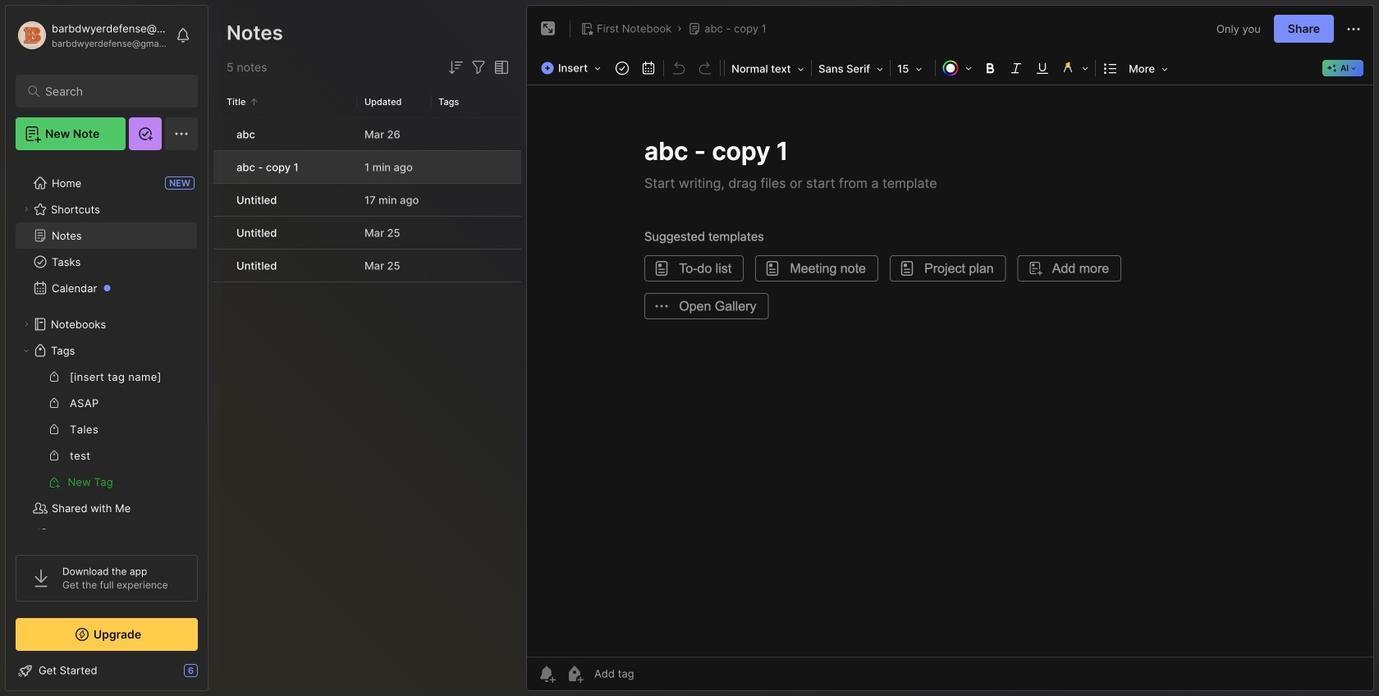 Task type: locate. For each thing, give the bounding box(es) containing it.
Search text field
[[45, 84, 176, 99]]

Insert field
[[537, 57, 609, 80]]

Add tag field
[[593, 667, 716, 681]]

tree inside main element
[[6, 160, 208, 584]]

click to collapse image
[[207, 666, 220, 686]]

Account field
[[16, 19, 168, 52]]

group
[[16, 364, 197, 495]]

Note Editor text field
[[527, 85, 1374, 657]]

group inside tree
[[16, 364, 197, 495]]

tree
[[6, 160, 208, 584]]

View options field
[[489, 57, 512, 77]]

row group
[[214, 118, 521, 283]]

cell
[[214, 118, 227, 150], [214, 151, 227, 183], [214, 184, 227, 216], [214, 217, 227, 249], [214, 250, 227, 282]]

bold image
[[979, 57, 1002, 80]]

italic image
[[1005, 57, 1028, 80]]

main element
[[0, 0, 214, 696]]

None search field
[[45, 81, 176, 101]]

Help and Learning task checklist field
[[6, 658, 208, 684]]

5 cell from the top
[[214, 250, 227, 282]]

Add filters field
[[469, 57, 489, 77]]

note window element
[[526, 5, 1375, 696]]

Highlight field
[[1056, 57, 1094, 80]]



Task type: vqa. For each thing, say whether or not it's contained in the screenshot.
INSERT field
yes



Task type: describe. For each thing, give the bounding box(es) containing it.
add tag image
[[565, 664, 585, 684]]

4 cell from the top
[[214, 217, 227, 249]]

more actions image
[[1344, 19, 1364, 39]]

3 cell from the top
[[214, 184, 227, 216]]

Sort options field
[[446, 57, 466, 77]]

More actions field
[[1344, 18, 1364, 39]]

calendar event image
[[637, 57, 660, 80]]

add filters image
[[469, 57, 489, 77]]

More field
[[1124, 57, 1174, 80]]

Font family field
[[814, 57, 889, 80]]

2 cell from the top
[[214, 151, 227, 183]]

expand note image
[[539, 19, 558, 39]]

task image
[[611, 57, 634, 80]]

Font color field
[[938, 57, 977, 80]]

expand tags image
[[21, 346, 31, 356]]

1 cell from the top
[[214, 118, 227, 150]]

underline image
[[1032, 57, 1055, 80]]

expand notebooks image
[[21, 319, 31, 329]]

Font size field
[[893, 57, 934, 80]]

Heading level field
[[727, 57, 810, 80]]

bulleted list image
[[1100, 57, 1123, 80]]

none search field inside main element
[[45, 81, 176, 101]]

add a reminder image
[[537, 664, 557, 684]]



